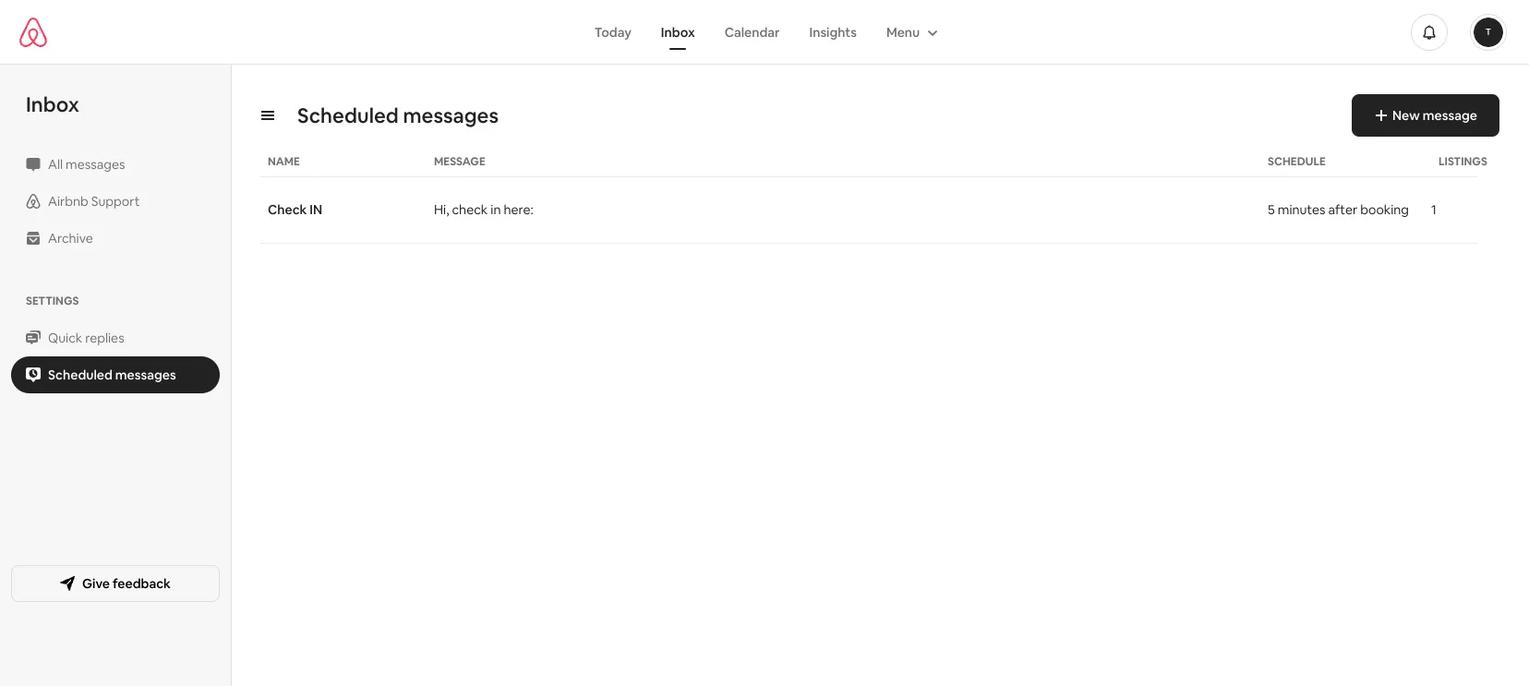 Task type: vqa. For each thing, say whether or not it's contained in the screenshot.
2nd prices from the left
no



Task type: locate. For each thing, give the bounding box(es) containing it.
name
[[268, 154, 300, 169]]

in
[[491, 202, 501, 218]]

inbox right the today link on the left top
[[661, 24, 695, 40]]

2 vertical spatial messages
[[115, 367, 176, 383]]

give
[[82, 575, 110, 592]]

scheduled messages up message
[[297, 103, 499, 128]]

messages up message
[[403, 103, 499, 128]]

today
[[595, 24, 632, 40]]

messages inside all messages button
[[66, 156, 125, 173]]

0 vertical spatial scheduled messages
[[297, 103, 499, 128]]

0 horizontal spatial scheduled
[[48, 367, 113, 383]]

inbox up all
[[26, 91, 79, 117]]

5
[[1268, 202, 1275, 218]]

minutes
[[1278, 202, 1326, 218]]

1 vertical spatial scheduled messages
[[48, 367, 176, 383]]

1 vertical spatial scheduled
[[48, 367, 113, 383]]

all messages button
[[11, 146, 220, 183]]

listings
[[1439, 154, 1488, 169]]

messages
[[403, 103, 499, 128], [66, 156, 125, 173], [115, 367, 176, 383]]

hi, check in here:
[[434, 202, 534, 218]]

menu button
[[872, 14, 950, 49]]

0 horizontal spatial inbox
[[26, 91, 79, 117]]

give feedback
[[82, 575, 171, 592]]

hi,
[[434, 202, 449, 218]]

0 vertical spatial messages
[[403, 103, 499, 128]]

messages inside 'scheduled messages' button
[[115, 367, 176, 383]]

booking
[[1361, 202, 1410, 218]]

inbox
[[661, 24, 695, 40], [26, 91, 79, 117]]

insights link
[[795, 14, 872, 49]]

0 vertical spatial inbox
[[661, 24, 695, 40]]

calendar link
[[710, 14, 795, 49]]

messages up airbnb support
[[66, 156, 125, 173]]

scheduled up name
[[297, 103, 399, 128]]

scheduled messages
[[297, 103, 499, 128], [48, 367, 176, 383]]

scheduled
[[297, 103, 399, 128], [48, 367, 113, 383]]

support
[[91, 193, 140, 210]]

archive
[[48, 230, 93, 247]]

1 horizontal spatial inbox
[[661, 24, 695, 40]]

1 vertical spatial messages
[[66, 156, 125, 173]]

messages for all messages button
[[66, 156, 125, 173]]

messages for 'scheduled messages' button
[[115, 367, 176, 383]]

airbnb support
[[48, 193, 140, 210]]

after
[[1329, 202, 1358, 218]]

feedback
[[113, 575, 171, 592]]

schedule
[[1268, 154, 1326, 169]]

1 horizontal spatial scheduled
[[297, 103, 399, 128]]

scheduled messages down quick replies button
[[48, 367, 176, 383]]

scheduled down quick replies
[[48, 367, 113, 383]]

calendar
[[725, 24, 780, 40]]

1 vertical spatial inbox
[[26, 91, 79, 117]]

check
[[452, 202, 488, 218]]

check
[[268, 202, 307, 218]]

0 horizontal spatial scheduled messages
[[48, 367, 176, 383]]

messages down quick replies button
[[115, 367, 176, 383]]

quick
[[48, 330, 82, 346]]



Task type: describe. For each thing, give the bounding box(es) containing it.
inbox link
[[646, 14, 710, 49]]

give feedback button
[[11, 565, 220, 602]]

here:
[[504, 202, 534, 218]]

all
[[48, 156, 63, 173]]

0 vertical spatial scheduled
[[297, 103, 399, 128]]

quick replies button
[[11, 320, 220, 357]]

today link
[[580, 14, 646, 49]]

all messages
[[48, 156, 125, 173]]

scheduled messages button
[[11, 357, 220, 394]]

quick replies
[[48, 330, 124, 346]]

in
[[310, 202, 323, 218]]

airbnb
[[48, 193, 88, 210]]

check in
[[268, 202, 323, 218]]

archive button
[[11, 220, 220, 257]]

1
[[1432, 202, 1437, 218]]

menu
[[887, 24, 920, 40]]

5 minutes after booking
[[1268, 202, 1410, 218]]

replies
[[85, 330, 124, 346]]

message
[[434, 154, 486, 169]]

airbnb support button
[[11, 183, 220, 220]]

1 horizontal spatial scheduled messages
[[297, 103, 499, 128]]

settings
[[26, 294, 79, 309]]

insights
[[810, 24, 857, 40]]

scheduled inside button
[[48, 367, 113, 383]]

main navigation menu image
[[1474, 17, 1504, 47]]

scheduled messages inside 'scheduled messages' button
[[48, 367, 176, 383]]



